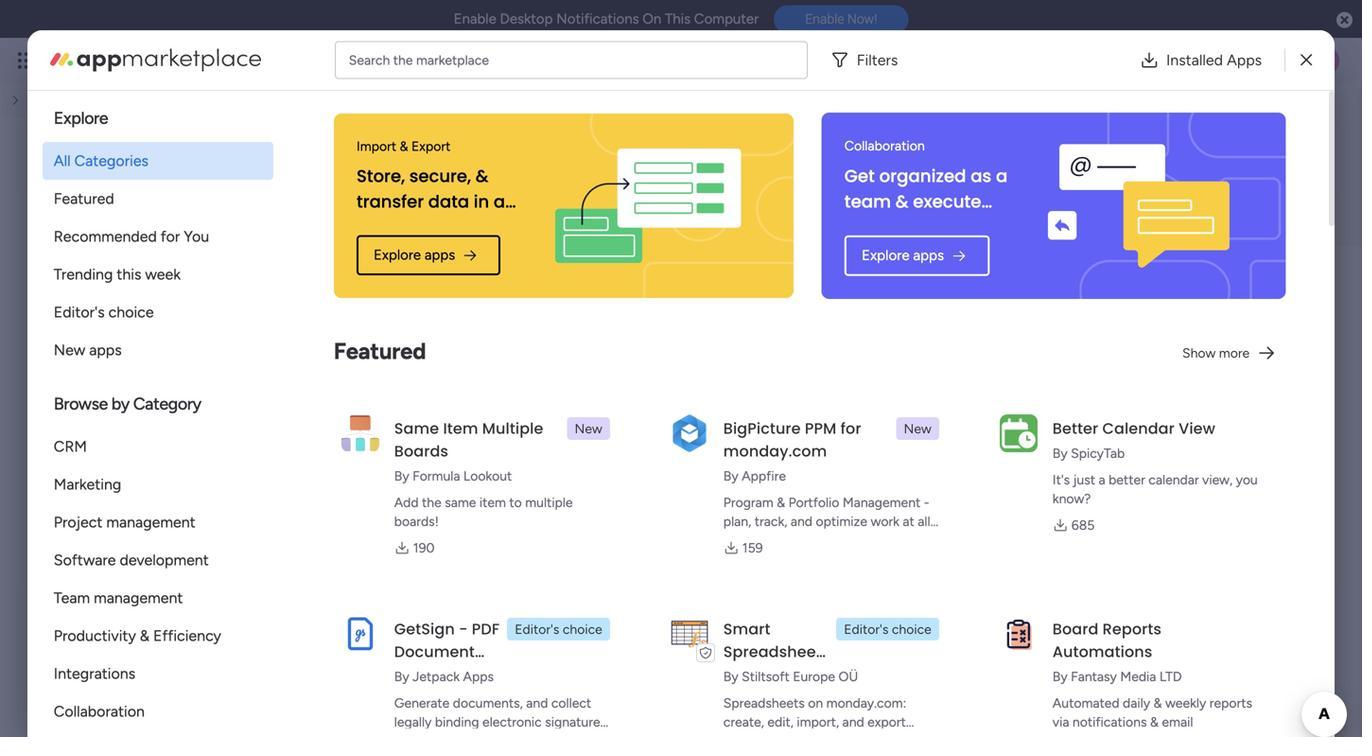 Task type: describe. For each thing, give the bounding box(es) containing it.
all categories
[[54, 152, 149, 170]]

europe
[[793, 668, 836, 685]]

enable for enable desktop notifications on this computer
[[454, 10, 497, 27]]

project
[[54, 513, 103, 531]]

banner logo image for &
[[525, 114, 771, 298]]

search the marketplace
[[349, 52, 489, 68]]

boards
[[394, 440, 449, 462]]

you have 0 boards in this workspace
[[143, 417, 419, 437]]

program & portfolio management - plan, track, and optimize work at all levels in any agile or hybrid framework
[[724, 494, 931, 567]]

all
[[918, 513, 931, 529]]

dapulse close image
[[1337, 11, 1353, 30]]

1 vertical spatial featured
[[334, 337, 426, 365]]

0 vertical spatial featured
[[54, 190, 114, 208]]

installed
[[1167, 51, 1223, 69]]

add the same item to multiple boards!
[[394, 494, 573, 529]]

board reports automations by fantasy media ltd
[[1053, 618, 1182, 685]]

same
[[394, 418, 439, 439]]

0 horizontal spatial editor's choice
[[54, 303, 154, 321]]

enable now!
[[805, 11, 877, 27]]

installed apps
[[1167, 51, 1262, 69]]

efficiently
[[845, 215, 929, 240]]

and inside the spreadsheets on monday.com: create, edit, import, and export using excel-like features.
[[843, 714, 865, 730]]

on
[[808, 695, 823, 711]]

item
[[480, 494, 506, 510]]

monday work management
[[84, 50, 294, 71]]

apps for snap
[[424, 246, 455, 264]]

execute
[[913, 190, 982, 214]]

collect
[[551, 695, 592, 711]]

documents,
[[453, 695, 523, 711]]

workspace
[[337, 417, 419, 437]]

work inside program & portfolio management - plan, track, and optimize work at all levels in any agile or hybrid framework
[[871, 513, 900, 529]]

import & export
[[357, 138, 451, 154]]

app logo image for by jetpack apps
[[341, 615, 379, 653]]

1 vertical spatial in
[[287, 417, 301, 437]]

explore for get
[[862, 247, 910, 264]]

productivity & efficiency
[[54, 627, 221, 645]]

boards
[[231, 417, 283, 437]]

integrations
[[54, 665, 135, 683]]

it's just a better calendar view, you know?
[[1053, 472, 1258, 507]]

0 horizontal spatial work
[[153, 50, 187, 71]]

or
[[829, 532, 841, 548]]

159
[[743, 540, 763, 556]]

better calendar view by spicytab
[[1053, 418, 1216, 461]]

software development
[[54, 551, 209, 569]]

app logo image for by appfire
[[671, 414, 708, 452]]

just
[[1074, 472, 1096, 488]]

apple lee image
[[1309, 45, 1340, 76]]

show more
[[1183, 345, 1250, 361]]

spreadsheets
[[724, 695, 805, 711]]

store, secure, & transfer data in a snap
[[357, 164, 505, 239]]

search
[[349, 52, 390, 68]]

search everything image
[[1202, 51, 1221, 70]]

lookout
[[464, 468, 512, 484]]

appfire
[[742, 468, 786, 484]]

fantasy
[[1071, 668, 1117, 685]]

desktop
[[500, 10, 553, 27]]

category
[[133, 394, 201, 414]]

electronic
[[483, 714, 542, 730]]

apps inside installed apps button
[[1227, 51, 1262, 69]]

see plans
[[331, 53, 388, 69]]

WorkForms field
[[255, 253, 1145, 295]]

-
[[924, 494, 930, 510]]

track,
[[755, 513, 788, 529]]

enable desktop notifications on this computer
[[454, 10, 759, 27]]

see
[[331, 53, 354, 69]]

better
[[1109, 472, 1146, 488]]

the for search
[[393, 52, 413, 68]]

recommended for you
[[54, 228, 209, 246]]

apps image
[[1155, 51, 1174, 70]]

1 vertical spatial collaboration
[[54, 703, 145, 721]]

multiple
[[482, 418, 544, 439]]

generate documents, and collect legally binding electronic signatures effortlessly from your monday.c
[[394, 695, 607, 737]]

spreadsheet
[[724, 641, 822, 662]]

automations
[[1053, 641, 1153, 662]]

recommended
[[54, 228, 157, 246]]

get organized as a team & execute efficiently
[[845, 164, 1008, 240]]

editor's for by stiltsoft europe oü
[[844, 621, 889, 637]]

to
[[509, 494, 522, 510]]

as
[[971, 164, 992, 188]]

bigpicture
[[724, 418, 801, 439]]

import
[[357, 138, 396, 154]]

item
[[443, 418, 478, 439]]

import,
[[797, 714, 839, 730]]

help image
[[1243, 51, 1262, 70]]

enable now! button
[[774, 5, 909, 33]]

spicytab
[[1071, 445, 1125, 461]]

& inside store, secure, & transfer data in a snap
[[475, 164, 488, 188]]

apps for efficiently
[[913, 247, 944, 264]]

smart
[[724, 618, 771, 640]]

0 horizontal spatial apps
[[89, 341, 122, 359]]

enable for enable now!
[[805, 11, 844, 27]]

stiltsoft
[[742, 668, 790, 685]]

choice for by stiltsoft europe oü
[[892, 621, 932, 637]]

685
[[1072, 517, 1095, 533]]

your
[[496, 733, 522, 737]]

all
[[54, 152, 71, 170]]

now!
[[848, 11, 877, 27]]

a inside store, secure, & transfer data in a snap
[[494, 190, 505, 214]]

by for spreadsheets on monday.com: create, edit, import, and export using excel-like features.
[[724, 668, 739, 685]]

0 vertical spatial collaboration
[[845, 137, 925, 154]]

explore apps for snap
[[374, 246, 455, 264]]

editor's choice for by stiltsoft europe oü
[[844, 621, 932, 637]]

edit,
[[768, 714, 794, 730]]

agile
[[798, 532, 826, 548]]

reports
[[1103, 618, 1162, 640]]

data
[[428, 190, 469, 214]]

same item multiple boards
[[394, 418, 544, 462]]

plans
[[357, 53, 388, 69]]

hybrid
[[844, 532, 882, 548]]

optimize
[[816, 513, 868, 529]]

management for team management
[[94, 589, 183, 607]]



Task type: vqa. For each thing, say whether or not it's contained in the screenshot.
it's
yes



Task type: locate. For each thing, give the bounding box(es) containing it.
banner logo image for as
[[1015, 113, 1263, 299]]

1 vertical spatial a
[[494, 190, 505, 214]]

0 horizontal spatial apps
[[463, 668, 494, 685]]

editor's up oü at the right
[[844, 621, 889, 637]]

apps down data
[[424, 246, 455, 264]]

collaboration
[[845, 137, 925, 154], [54, 703, 145, 721]]

by left fantasy
[[1053, 668, 1068, 685]]

& inside program & portfolio management - plan, track, and optimize work at all levels in any agile or hybrid framework
[[777, 494, 785, 510]]

1 vertical spatial you
[[143, 417, 172, 437]]

enable left now!
[[805, 11, 844, 27]]

calendar
[[1103, 418, 1175, 439]]

0 vertical spatial this
[[117, 265, 141, 283]]

excel-
[[759, 733, 796, 737]]

0 horizontal spatial explore
[[54, 108, 108, 128]]

1 horizontal spatial editor's
[[515, 621, 560, 637]]

by jetpack apps
[[394, 668, 494, 685]]

1 horizontal spatial the
[[422, 494, 442, 510]]

in inside store, secure, & transfer data in a snap
[[474, 190, 489, 214]]

by up program
[[724, 468, 739, 484]]

by inside board reports automations by fantasy media ltd
[[1053, 668, 1068, 685]]

project management
[[54, 513, 196, 531]]

0 horizontal spatial new
[[54, 341, 85, 359]]

you
[[184, 228, 209, 246], [143, 417, 172, 437]]

1 vertical spatial for
[[841, 418, 862, 439]]

explore apps down snap
[[374, 246, 455, 264]]

a inside "it's just a better calendar view, you know?"
[[1099, 472, 1106, 488]]

0 vertical spatial and
[[791, 513, 813, 529]]

2 vertical spatial in
[[760, 532, 770, 548]]

monday right select product image
[[84, 50, 149, 71]]

team
[[845, 190, 891, 214]]

by for generate documents, and collect legally binding electronic signatures effortlessly from your monday.c
[[394, 668, 409, 685]]

1 horizontal spatial explore apps
[[862, 247, 944, 264]]

generate
[[394, 695, 450, 711]]

store,
[[357, 164, 405, 188]]

more
[[1219, 345, 1250, 361]]

1 vertical spatial apps
[[463, 668, 494, 685]]

work
[[153, 50, 187, 71], [871, 513, 900, 529]]

1 vertical spatial management
[[106, 513, 196, 531]]

by up it's
[[1053, 445, 1068, 461]]

1 horizontal spatial enable
[[805, 11, 844, 27]]

new right the multiple
[[575, 421, 603, 437]]

the right plans
[[393, 52, 413, 68]]

2 vertical spatial and
[[843, 714, 865, 730]]

2 horizontal spatial new
[[904, 421, 932, 437]]

new for same
[[575, 421, 603, 437]]

filters
[[857, 51, 898, 69]]

by appfire
[[724, 468, 786, 484]]

levels
[[724, 532, 757, 548]]

workforms
[[259, 253, 427, 295]]

apps up documents,
[[463, 668, 494, 685]]

boards!
[[394, 513, 439, 529]]

0
[[216, 417, 227, 437]]

and up features. on the right bottom
[[843, 714, 865, 730]]

2 horizontal spatial and
[[843, 714, 865, 730]]

email
[[1162, 714, 1193, 730]]

1 horizontal spatial collaboration
[[845, 137, 925, 154]]

2 horizontal spatial in
[[760, 532, 770, 548]]

explore for store,
[[374, 246, 421, 264]]

1 vertical spatial the
[[422, 494, 442, 510]]

& left "email"
[[1150, 714, 1159, 730]]

a
[[996, 164, 1008, 188], [494, 190, 505, 214], [1099, 472, 1106, 488]]

calendar
[[1149, 472, 1199, 488]]

0 horizontal spatial a
[[494, 190, 505, 214]]

1 horizontal spatial monday
[[748, 664, 814, 685]]

2 horizontal spatial choice
[[892, 621, 932, 637]]

editor's down trending
[[54, 303, 105, 321]]

1 horizontal spatial apps
[[424, 246, 455, 264]]

0 horizontal spatial enable
[[454, 10, 497, 27]]

new up -
[[904, 421, 932, 437]]

2 horizontal spatial apps
[[913, 247, 944, 264]]

featured
[[54, 190, 114, 208], [334, 337, 426, 365]]

explore apps for efficiently
[[862, 247, 944, 264]]

featured down the all categories
[[54, 190, 114, 208]]

by
[[1053, 445, 1068, 461], [394, 468, 409, 484], [724, 468, 739, 484], [394, 668, 409, 685], [724, 668, 739, 685], [1053, 668, 1068, 685]]

2 vertical spatial for
[[724, 664, 744, 685]]

0 vertical spatial management
[[191, 50, 294, 71]]

editor's choice
[[54, 303, 154, 321], [515, 621, 603, 637], [844, 621, 932, 637]]

for for smart spreadsheet for monday
[[724, 664, 744, 685]]

editor's choice up oü at the right
[[844, 621, 932, 637]]

transfer
[[357, 190, 424, 214]]

explore up all
[[54, 108, 108, 128]]

for inside smart spreadsheet for monday
[[724, 664, 744, 685]]

a right as
[[996, 164, 1008, 188]]

& inside get organized as a team & execute efficiently
[[896, 190, 909, 214]]

a right 'just'
[[1099, 472, 1106, 488]]

for for bigpicture ppm for monday.com
[[841, 418, 862, 439]]

enable
[[454, 10, 497, 27], [805, 11, 844, 27]]

choice up the monday.com: at the right bottom of page
[[892, 621, 932, 637]]

efficiency
[[153, 627, 221, 645]]

0 horizontal spatial you
[[143, 417, 172, 437]]

for up week
[[161, 228, 180, 246]]

editor's for by jetpack apps
[[515, 621, 560, 637]]

collaboration down integrations
[[54, 703, 145, 721]]

app logo image
[[341, 414, 379, 452], [671, 414, 708, 452], [1000, 414, 1038, 452], [341, 615, 379, 653], [671, 615, 708, 653], [1000, 615, 1038, 653]]

in
[[474, 190, 489, 214], [287, 417, 301, 437], [760, 532, 770, 548]]

from
[[464, 733, 492, 737]]

0 horizontal spatial and
[[526, 695, 548, 711]]

1 horizontal spatial banner logo image
[[1015, 113, 1263, 299]]

select product image
[[17, 51, 36, 70]]

1 horizontal spatial for
[[724, 664, 744, 685]]

in left any at right bottom
[[760, 532, 770, 548]]

& up track,
[[777, 494, 785, 510]]

0 vertical spatial monday
[[84, 50, 149, 71]]

browse
[[54, 394, 108, 414]]

1 horizontal spatial new
[[575, 421, 603, 437]]

monday.com
[[724, 440, 827, 462]]

formula
[[413, 468, 460, 484]]

in right data
[[474, 190, 489, 214]]

ppm
[[805, 418, 837, 439]]

app logo image for by fantasy media ltd
[[1000, 615, 1038, 653]]

development
[[120, 551, 209, 569]]

0 horizontal spatial editor's
[[54, 303, 105, 321]]

this left the workspace
[[305, 417, 333, 437]]

app logo image for by spicytab
[[1000, 414, 1038, 452]]

choice up collect
[[563, 621, 603, 637]]

week
[[145, 265, 181, 283]]

for up spreadsheets at the right bottom of the page
[[724, 664, 744, 685]]

1 horizontal spatial choice
[[563, 621, 603, 637]]

1 horizontal spatial in
[[474, 190, 489, 214]]

management
[[843, 494, 921, 510]]

apps
[[1227, 51, 1262, 69], [463, 668, 494, 685]]

multiple
[[525, 494, 573, 510]]

and up agile
[[791, 513, 813, 529]]

0 horizontal spatial banner logo image
[[525, 114, 771, 298]]

0 vertical spatial apps
[[1227, 51, 1262, 69]]

reports
[[1210, 695, 1253, 711]]

2 horizontal spatial explore
[[862, 247, 910, 264]]

notifications
[[1073, 714, 1147, 730]]

by inside better calendar view by spicytab
[[1053, 445, 1068, 461]]

1 horizontal spatial apps
[[1227, 51, 1262, 69]]

and inside generate documents, and collect legally binding electronic signatures effortlessly from your monday.c
[[526, 695, 548, 711]]

by up the generate
[[394, 668, 409, 685]]

w
[[160, 225, 207, 284]]

workspace image
[[136, 208, 231, 302]]

portfolio
[[789, 494, 840, 510]]

for right ppm at the bottom right of the page
[[841, 418, 862, 439]]

monday
[[84, 50, 149, 71], [748, 664, 814, 685]]

editor's choice down "trending this week"
[[54, 303, 154, 321]]

1 horizontal spatial a
[[996, 164, 1008, 188]]

new apps
[[54, 341, 122, 359]]

1 vertical spatial work
[[871, 513, 900, 529]]

spreadsheets on monday.com: create, edit, import, and export using excel-like features.
[[724, 695, 907, 737]]

& left efficiency
[[140, 627, 150, 645]]

0 vertical spatial in
[[474, 190, 489, 214]]

1 explore apps from the left
[[374, 246, 455, 264]]

binding
[[435, 714, 479, 730]]

the inside add the same item to multiple boards!
[[422, 494, 442, 510]]

0 vertical spatial the
[[393, 52, 413, 68]]

dapulse x slim image
[[1301, 49, 1313, 71]]

in right boards
[[287, 417, 301, 437]]

features.
[[818, 733, 870, 737]]

explore apps
[[374, 246, 455, 264], [862, 247, 944, 264]]

monday inside smart spreadsheet for monday
[[748, 664, 814, 685]]

a inside get organized as a team & execute efficiently
[[996, 164, 1008, 188]]

browse by category
[[54, 394, 201, 414]]

using
[[724, 733, 755, 737]]

1 horizontal spatial explore
[[374, 246, 421, 264]]

1 vertical spatial and
[[526, 695, 548, 711]]

view,
[[1203, 472, 1233, 488]]

help
[[1218, 689, 1252, 708]]

in inside program & portfolio management - plan, track, and optimize work at all levels in any agile or hybrid framework
[[760, 532, 770, 548]]

productivity
[[54, 627, 136, 645]]

0 horizontal spatial explore apps
[[374, 246, 455, 264]]

computer
[[694, 10, 759, 27]]

new up browse
[[54, 341, 85, 359]]

and inside program & portfolio management - plan, track, and optimize work at all levels in any agile or hybrid framework
[[791, 513, 813, 529]]

editor's choice up collect
[[515, 621, 603, 637]]

framework
[[724, 551, 787, 567]]

same
[[445, 494, 476, 510]]

0 horizontal spatial monday
[[84, 50, 149, 71]]

app logo image for by formula lookout
[[341, 414, 379, 452]]

2 enable from the left
[[805, 11, 844, 27]]

editor's up collect
[[515, 621, 560, 637]]

this left week
[[117, 265, 141, 283]]

any
[[774, 532, 795, 548]]

1 enable from the left
[[454, 10, 497, 27]]

explore
[[54, 108, 108, 128], [374, 246, 421, 264], [862, 247, 910, 264]]

editor's choice for by jetpack apps
[[515, 621, 603, 637]]

new for bigpicture
[[904, 421, 932, 437]]

marketplace
[[416, 52, 489, 68]]

see plans button
[[305, 46, 397, 75]]

apps down "efficiently"
[[913, 247, 944, 264]]

enable inside button
[[805, 11, 844, 27]]

1 horizontal spatial this
[[305, 417, 333, 437]]

explore down "efficiently"
[[862, 247, 910, 264]]

2 horizontal spatial editor's choice
[[844, 621, 932, 637]]

0 horizontal spatial in
[[287, 417, 301, 437]]

automated daily & weekly reports via notifications & email
[[1053, 695, 1253, 730]]

have
[[176, 417, 212, 437]]

apps marketplace image
[[50, 49, 261, 71]]

export
[[411, 138, 451, 154]]

legally
[[394, 714, 432, 730]]

enable up marketplace
[[454, 10, 497, 27]]

the for add
[[422, 494, 442, 510]]

apps right search everything icon
[[1227, 51, 1262, 69]]

0 vertical spatial work
[[153, 50, 187, 71]]

banner logo image
[[1015, 113, 1263, 299], [525, 114, 771, 298]]

marketing
[[54, 475, 121, 493]]

& right secure,
[[475, 164, 488, 188]]

0 horizontal spatial for
[[161, 228, 180, 246]]

at
[[903, 513, 915, 529]]

the up boards!
[[422, 494, 442, 510]]

monday down spreadsheet
[[748, 664, 814, 685]]

1 horizontal spatial and
[[791, 513, 813, 529]]

and up electronic
[[526, 695, 548, 711]]

for inside bigpicture ppm for monday.com
[[841, 418, 862, 439]]

2 explore apps from the left
[[862, 247, 944, 264]]

filters button
[[823, 41, 913, 79]]

& right daily
[[1154, 695, 1162, 711]]

explore apps down "efficiently"
[[862, 247, 944, 264]]

a right data
[[494, 190, 505, 214]]

by up add
[[394, 468, 409, 484]]

oü
[[839, 668, 858, 685]]

& up "efficiently"
[[896, 190, 909, 214]]

0 horizontal spatial this
[[117, 265, 141, 283]]

1 horizontal spatial you
[[184, 228, 209, 246]]

0 horizontal spatial the
[[393, 52, 413, 68]]

2 horizontal spatial a
[[1099, 472, 1106, 488]]

0 horizontal spatial featured
[[54, 190, 114, 208]]

0 vertical spatial a
[[996, 164, 1008, 188]]

0 vertical spatial you
[[184, 228, 209, 246]]

notifications
[[556, 10, 639, 27]]

2 horizontal spatial for
[[841, 418, 862, 439]]

2 horizontal spatial editor's
[[844, 621, 889, 637]]

by left stiltsoft
[[724, 668, 739, 685]]

daily
[[1123, 695, 1151, 711]]

explore down snap
[[374, 246, 421, 264]]

by stiltsoft europe oü
[[724, 668, 858, 685]]

choice for by jetpack apps
[[563, 621, 603, 637]]

better
[[1053, 418, 1099, 439]]

effortlessly
[[394, 733, 461, 737]]

1 horizontal spatial work
[[871, 513, 900, 529]]

1 horizontal spatial featured
[[334, 337, 426, 365]]

1 vertical spatial this
[[305, 417, 333, 437]]

by for program & portfolio management - plan, track, and optimize work at all levels in any agile or hybrid framework
[[724, 468, 739, 484]]

automated
[[1053, 695, 1120, 711]]

1 vertical spatial monday
[[748, 664, 814, 685]]

trending this week
[[54, 265, 181, 283]]

for
[[161, 228, 180, 246], [841, 418, 862, 439], [724, 664, 744, 685]]

collaboration up the get
[[845, 137, 925, 154]]

jetpack
[[413, 668, 460, 685]]

& left export
[[400, 138, 408, 154]]

1 horizontal spatial editor's choice
[[515, 621, 603, 637]]

2 vertical spatial a
[[1099, 472, 1106, 488]]

2 vertical spatial management
[[94, 589, 183, 607]]

apps up by
[[89, 341, 122, 359]]

0 horizontal spatial choice
[[108, 303, 154, 321]]

management for project management
[[106, 513, 196, 531]]

apps
[[424, 246, 455, 264], [913, 247, 944, 264], [89, 341, 122, 359]]

0 vertical spatial for
[[161, 228, 180, 246]]

choice down "trending this week"
[[108, 303, 154, 321]]

bigpicture ppm for monday.com
[[724, 418, 862, 462]]

0 horizontal spatial collaboration
[[54, 703, 145, 721]]

the
[[393, 52, 413, 68], [422, 494, 442, 510]]

featured up the workspace
[[334, 337, 426, 365]]

by for add the same item to multiple boards!
[[394, 468, 409, 484]]



